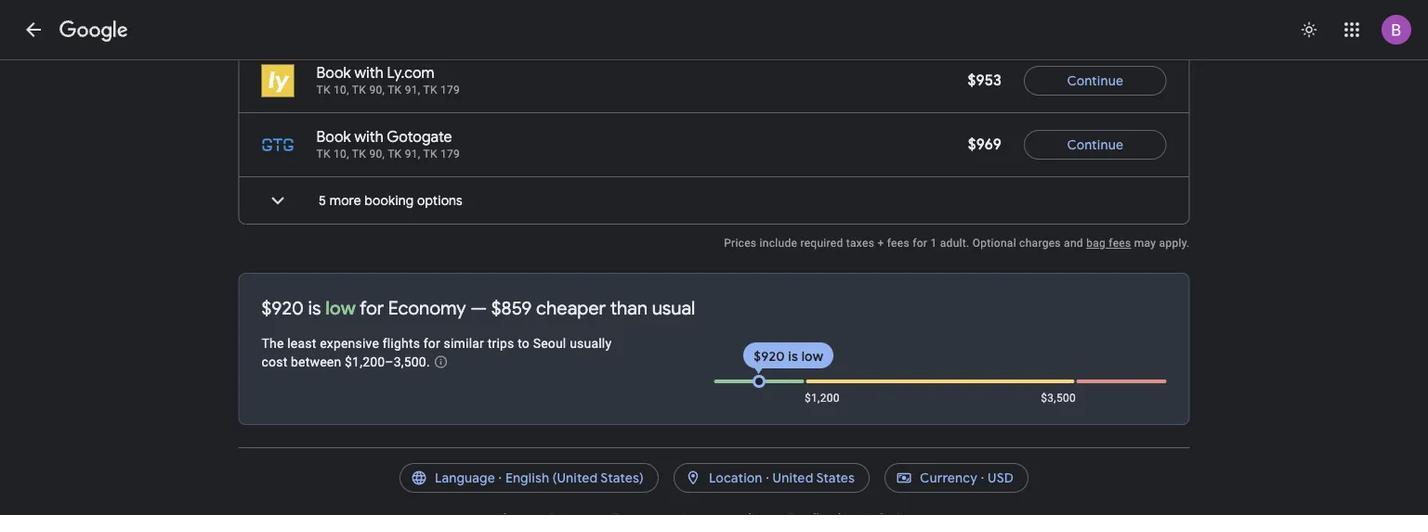 Task type: locate. For each thing, give the bounding box(es) containing it.
—
[[470, 296, 487, 320]]

1 vertical spatial low
[[802, 348, 824, 365]]

953 US dollars text field
[[968, 71, 1002, 90]]

low up expensive at the left of the page
[[325, 296, 356, 320]]

fees right bag
[[1109, 237, 1131, 250]]

1 vertical spatial continue
[[1067, 137, 1124, 153]]

continue button for $969
[[1024, 123, 1167, 167]]

0 horizontal spatial is
[[308, 296, 321, 320]]

1 10, from the top
[[334, 84, 349, 97]]

is
[[308, 296, 321, 320], [788, 348, 798, 365]]

options
[[417, 192, 463, 209]]

1 vertical spatial book
[[316, 128, 351, 147]]

1 with from the top
[[355, 64, 384, 83]]

179 for book with gotogate
[[441, 148, 460, 161]]

1 91, from the top
[[405, 84, 420, 97]]

fees right +
[[887, 237, 910, 250]]

10, inside book with ly.com tk 10, tk 90, tk 91, tk 179
[[334, 84, 349, 97]]

english (united states)
[[505, 470, 644, 487]]

(united
[[553, 470, 598, 487]]

91, down gotogate
[[405, 148, 420, 161]]

$920 is low for economy — $859 cheaper than usual
[[262, 296, 695, 320]]

book
[[316, 64, 351, 83], [316, 128, 351, 147]]

taxes
[[846, 237, 875, 250]]

179 inside book with ly.com tk 10, tk 90, tk 91, tk 179
[[441, 84, 460, 97]]

Flight numbers TK 10, TK 90, TK 91, TK 179 text field
[[316, 84, 460, 97]]

charges
[[1020, 237, 1061, 250]]

2 10, from the top
[[334, 148, 349, 161]]

179 inside "book with gotogate tk 10, tk 90, tk 91, tk 179"
[[441, 148, 460, 161]]

10,
[[334, 84, 349, 97], [334, 148, 349, 161]]

low for $920 is low for economy — $859 cheaper than usual
[[325, 296, 356, 320]]

1 vertical spatial with
[[355, 128, 384, 147]]

1 book from the top
[[316, 64, 351, 83]]

10, up more
[[334, 148, 349, 161]]

0 vertical spatial with
[[355, 64, 384, 83]]

0 vertical spatial continue button
[[1024, 59, 1167, 103]]

between
[[291, 355, 341, 370]]

bag
[[1087, 237, 1106, 250]]

1 horizontal spatial is
[[788, 348, 798, 365]]

1 vertical spatial 10,
[[334, 148, 349, 161]]

1 fees from the left
[[887, 237, 910, 250]]

cost
[[262, 355, 288, 370]]

usual
[[652, 296, 695, 320]]

90, inside book with ly.com tk 10, tk 90, tk 91, tk 179
[[369, 84, 385, 97]]

1 horizontal spatial for
[[424, 336, 440, 351]]

1 vertical spatial continue button
[[1024, 123, 1167, 167]]

91, inside book with ly.com tk 10, tk 90, tk 91, tk 179
[[405, 84, 420, 97]]

1 horizontal spatial low
[[802, 348, 824, 365]]

91, inside "book with gotogate tk 10, tk 90, tk 91, tk 179"
[[405, 148, 420, 161]]

1 vertical spatial 90,
[[369, 148, 385, 161]]

book up flight numbers tk 10, tk 90, tk 91, tk 179 text box
[[316, 128, 351, 147]]

179 down gotogate
[[441, 148, 460, 161]]

1 continue from the top
[[1067, 72, 1124, 89]]

91,
[[405, 84, 420, 97], [405, 148, 420, 161]]

1 horizontal spatial fees
[[1109, 237, 1131, 250]]

179 up gotogate
[[441, 84, 460, 97]]

tk
[[316, 84, 331, 97], [352, 84, 366, 97], [388, 84, 402, 97], [423, 84, 437, 97], [316, 148, 331, 161], [352, 148, 366, 161], [388, 148, 402, 161], [423, 148, 437, 161]]

for up learn more about price insights image
[[424, 336, 440, 351]]

for
[[913, 237, 928, 250], [360, 296, 384, 320], [424, 336, 440, 351]]

1 vertical spatial $920
[[754, 348, 785, 365]]

2 continue button from the top
[[1024, 123, 1167, 167]]

with
[[355, 64, 384, 83], [355, 128, 384, 147]]

10, inside "book with gotogate tk 10, tk 90, tk 91, tk 179"
[[334, 148, 349, 161]]

with inside "book with gotogate tk 10, tk 90, tk 91, tk 179"
[[355, 128, 384, 147]]

flights
[[383, 336, 420, 351]]

1
[[931, 237, 937, 250]]

booking
[[365, 192, 414, 209]]

fees
[[887, 237, 910, 250], [1109, 237, 1131, 250]]

cheaper
[[536, 296, 606, 320]]

0 vertical spatial book
[[316, 64, 351, 83]]

book for book with gotogate
[[316, 128, 351, 147]]

least
[[287, 336, 316, 351]]

0 vertical spatial 90,
[[369, 84, 385, 97]]

with inside book with ly.com tk 10, tk 90, tk 91, tk 179
[[355, 64, 384, 83]]

1 vertical spatial 179
[[441, 148, 460, 161]]

0 vertical spatial continue
[[1067, 72, 1124, 89]]

continue
[[1067, 72, 1124, 89], [1067, 137, 1124, 153]]

go back image
[[22, 19, 45, 41]]

$920
[[262, 296, 304, 320], [754, 348, 785, 365]]

1 179 from the top
[[441, 84, 460, 97]]

90, up "book with gotogate tk 10, tk 90, tk 91, tk 179"
[[369, 84, 385, 97]]

currency
[[920, 470, 978, 487]]

1 horizontal spatial $920
[[754, 348, 785, 365]]

prices
[[724, 237, 757, 250]]

0 horizontal spatial fees
[[887, 237, 910, 250]]

2 fees from the left
[[1109, 237, 1131, 250]]

90,
[[369, 84, 385, 97], [369, 148, 385, 161]]

2 90, from the top
[[369, 148, 385, 161]]

0 vertical spatial 91,
[[405, 84, 420, 97]]

include
[[760, 237, 798, 250]]

seoul
[[533, 336, 566, 351]]

2 continue from the top
[[1067, 137, 1124, 153]]

for left 1 on the right top
[[913, 237, 928, 250]]

0 vertical spatial low
[[325, 296, 356, 320]]

2 with from the top
[[355, 128, 384, 147]]

with up flight numbers tk 10, tk 90, tk 91, tk 179 text box
[[355, 128, 384, 147]]

91, down ly.com
[[405, 84, 420, 97]]

usd
[[988, 470, 1014, 487]]

0 horizontal spatial for
[[360, 296, 384, 320]]

0 vertical spatial 10,
[[334, 84, 349, 97]]

5 more booking options image
[[256, 178, 300, 223]]

0 vertical spatial is
[[308, 296, 321, 320]]

0 horizontal spatial $920
[[262, 296, 304, 320]]

bag fees button
[[1087, 237, 1131, 250]]

with up tk 10, tk 90, tk 91, tk 179 text field
[[355, 64, 384, 83]]

2 horizontal spatial for
[[913, 237, 928, 250]]

2 179 from the top
[[441, 148, 460, 161]]

1 vertical spatial is
[[788, 348, 798, 365]]

book with gotogate tk 10, tk 90, tk 91, tk 179
[[316, 128, 460, 161]]

91, for gotogate
[[405, 148, 420, 161]]

179
[[441, 84, 460, 97], [441, 148, 460, 161]]

1 vertical spatial for
[[360, 296, 384, 320]]

5 more booking options
[[319, 192, 463, 209]]

book inside book with ly.com tk 10, tk 90, tk 91, tk 179
[[316, 64, 351, 83]]

usually
[[570, 336, 612, 351]]

book with ly.com tk 10, tk 90, tk 91, tk 179
[[316, 64, 460, 97]]

1 vertical spatial 91,
[[405, 148, 420, 161]]

1 90, from the top
[[369, 84, 385, 97]]

continue button
[[1024, 59, 1167, 103], [1024, 123, 1167, 167]]

0 horizontal spatial low
[[325, 296, 356, 320]]

prices include required taxes + fees for 1 adult. optional charges and bag fees may apply.
[[724, 237, 1190, 250]]

$953
[[968, 71, 1002, 90]]

book up tk 10, tk 90, tk 91, tk 179 text field
[[316, 64, 351, 83]]

ly.com
[[387, 64, 435, 83]]

90, inside "book with gotogate tk 10, tk 90, tk 91, tk 179"
[[369, 148, 385, 161]]

low
[[325, 296, 356, 320], [802, 348, 824, 365]]

for up expensive at the left of the page
[[360, 296, 384, 320]]

2 91, from the top
[[405, 148, 420, 161]]

$969
[[968, 135, 1002, 154]]

2 book from the top
[[316, 128, 351, 147]]

low up $1,200
[[802, 348, 824, 365]]

$3,500
[[1041, 392, 1076, 405]]

90, up booking
[[369, 148, 385, 161]]

book inside "book with gotogate tk 10, tk 90, tk 91, tk 179"
[[316, 128, 351, 147]]

2 vertical spatial for
[[424, 336, 440, 351]]

0 vertical spatial 179
[[441, 84, 460, 97]]

0 vertical spatial $920
[[262, 296, 304, 320]]

with for gotogate
[[355, 128, 384, 147]]

1 continue button from the top
[[1024, 59, 1167, 103]]

Flight numbers TK 10, TK 90, TK 91, TK 179 text field
[[316, 148, 460, 161]]

continue button for $953
[[1024, 59, 1167, 103]]

10, up "book with gotogate tk 10, tk 90, tk 91, tk 179"
[[334, 84, 349, 97]]

optional
[[973, 237, 1017, 250]]



Task type: describe. For each thing, give the bounding box(es) containing it.
with for ly.com
[[355, 64, 384, 83]]

is for $920 is low
[[788, 348, 798, 365]]

$920 is low
[[754, 348, 824, 365]]

is for $920 is low for economy — $859 cheaper than usual
[[308, 296, 321, 320]]

$1,200–3,500.
[[345, 355, 430, 370]]

states
[[816, 470, 855, 487]]

90, for ly.com
[[369, 84, 385, 97]]

the
[[262, 336, 284, 351]]

states)
[[601, 470, 644, 487]]

location
[[709, 470, 763, 487]]

$859
[[491, 296, 532, 320]]

united states
[[773, 470, 855, 487]]

change appearance image
[[1287, 7, 1332, 52]]

economy
[[388, 296, 466, 320]]

91, for ly.com
[[405, 84, 420, 97]]

book for book with ly.com
[[316, 64, 351, 83]]

10, for book with ly.com
[[334, 84, 349, 97]]

united
[[773, 470, 814, 487]]

and
[[1064, 237, 1084, 250]]

179 for book with ly.com
[[441, 84, 460, 97]]

required
[[801, 237, 843, 250]]

0 vertical spatial for
[[913, 237, 928, 250]]

more
[[330, 192, 361, 209]]

to
[[518, 336, 530, 351]]

language
[[435, 470, 495, 487]]

continue for $953
[[1067, 72, 1124, 89]]

the least expensive flights for similar trips to seoul usually cost between $1,200–3,500.
[[262, 336, 612, 370]]

english
[[505, 470, 549, 487]]

trips
[[488, 336, 514, 351]]

gotogate
[[387, 128, 452, 147]]

may
[[1135, 237, 1156, 250]]

$1,200
[[805, 392, 840, 405]]

low for $920 is low
[[802, 348, 824, 365]]

$920 for $920 is low for economy — $859 cheaper than usual
[[262, 296, 304, 320]]

+
[[878, 237, 884, 250]]

expensive
[[320, 336, 379, 351]]

similar
[[444, 336, 484, 351]]

learn more about price insights image
[[433, 355, 448, 370]]

$920 for $920 is low
[[754, 348, 785, 365]]

for inside the least expensive flights for similar trips to seoul usually cost between $1,200–3,500.
[[424, 336, 440, 351]]

apply.
[[1159, 237, 1190, 250]]

969 US dollars text field
[[968, 135, 1002, 154]]

than
[[610, 296, 648, 320]]

adult.
[[940, 237, 970, 250]]

5
[[319, 192, 326, 209]]

10, for book with gotogate
[[334, 148, 349, 161]]

90, for gotogate
[[369, 148, 385, 161]]

continue for $969
[[1067, 137, 1124, 153]]



Task type: vqa. For each thing, say whether or not it's contained in the screenshot.
Book with Ly.com 179
yes



